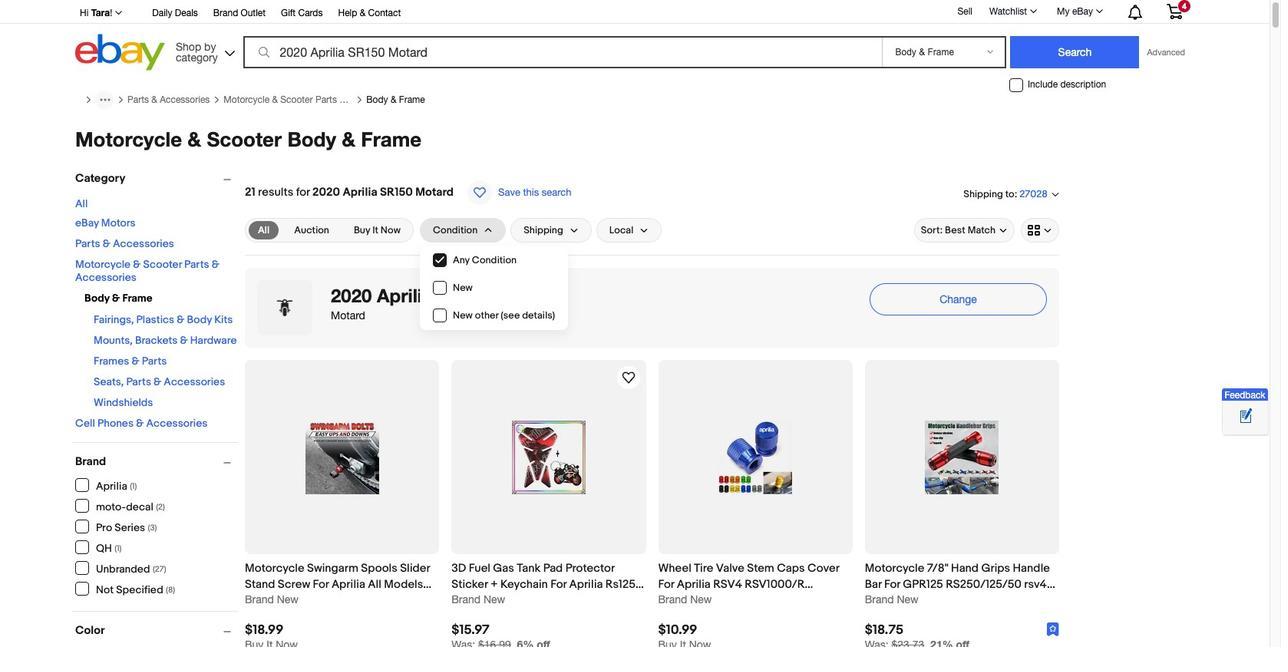 Task type: locate. For each thing, give the bounding box(es) containing it.
1 vertical spatial (1)
[[115, 543, 122, 553]]

parts
[[127, 94, 149, 105], [315, 94, 337, 105], [75, 237, 100, 250], [184, 258, 209, 271], [142, 355, 167, 368], [126, 375, 151, 388]]

for inside wheel tire valve stem caps cover for aprilia rsv4 rsv1000/r caponord 1200 tuono
[[658, 577, 674, 592]]

advanced link
[[1140, 37, 1193, 68]]

sort: best match button
[[914, 218, 1015, 243]]

0 vertical spatial frame
[[399, 94, 425, 105]]

1 horizontal spatial sr150
[[438, 285, 494, 306]]

wheel tire valve stem caps cover for aprilia rsv4 rsv1000/r caponord 1200 tuono link
[[658, 561, 853, 608]]

aprilia inside 2020 aprilia sr150 motard
[[377, 285, 433, 306]]

0 vertical spatial sr150
[[380, 185, 413, 200]]

1 vertical spatial condition
[[472, 254, 517, 266]]

scooter inside ebay motors parts & accessories motorcycle & scooter parts & accessories
[[143, 258, 182, 271]]

specified
[[116, 583, 163, 596]]

accessories
[[160, 94, 210, 105], [348, 94, 398, 105], [113, 237, 174, 250], [75, 271, 137, 284], [164, 375, 225, 388], [146, 417, 207, 430]]

brand down 'stand'
[[245, 594, 274, 606]]

shipping inside the 'shipping to : 27028'
[[964, 188, 1003, 200]]

scooter up 21 on the top
[[207, 127, 282, 151]]

brand new up $10.99
[[658, 594, 712, 606]]

for down swingarm
[[313, 577, 329, 592]]

new for $10.99
[[690, 594, 712, 606]]

aprilia down protector
[[569, 577, 603, 592]]

any condition
[[453, 254, 517, 266]]

shipping inside dropdown button
[[524, 224, 563, 236]]

brand left 'outlet' on the left
[[213, 8, 238, 18]]

(1)
[[130, 481, 137, 491], [115, 543, 122, 553]]

0 vertical spatial parts & accessories link
[[127, 94, 210, 105]]

any condition link
[[421, 246, 567, 274]]

all link down results
[[249, 221, 279, 239]]

new left 1200
[[690, 594, 712, 606]]

3d fuel gas tank pad protector sticker + keychain for aprilia rs125 250 1000
[[452, 561, 636, 608]]

accessories inside fairings, plastics & body kits mounts, brackets & hardware frames & parts seats, parts & accessories windshields
[[164, 375, 225, 388]]

3d fuel gas tank pad protector sticker + keychain for aprilia rs125 250 1000 link
[[452, 561, 646, 608]]

3 brand new from the left
[[658, 594, 712, 606]]

for inside motorcycle 7/8" hand grips handle bar for gpr125 rs250/125/50 rsv4 1000 aprc rf
[[884, 577, 900, 592]]

wheel tire valve stem caps cover for aprilia rsv4 rsv1000/r caponord 1200 tuono heading
[[658, 561, 839, 608]]

auction link
[[285, 221, 338, 239]]

gpr125
[[903, 577, 943, 592]]

sr150 up other
[[438, 285, 494, 306]]

motorcycle inside ebay motors parts & accessories motorcycle & scooter parts & accessories
[[75, 258, 131, 271]]

0 vertical spatial motard
[[415, 185, 454, 200]]

help
[[338, 8, 357, 18]]

0 horizontal spatial ebay
[[75, 216, 99, 230]]

aprilia down now
[[377, 285, 433, 306]]

scooter for parts
[[280, 94, 313, 105]]

caponord
[[658, 594, 711, 608]]

1 horizontal spatial (1)
[[130, 481, 137, 491]]

save this search
[[498, 187, 572, 198]]

for for $18.99
[[313, 577, 329, 592]]

(1) up moto-decal (2) at bottom
[[130, 481, 137, 491]]

sell link
[[951, 6, 979, 17]]

new down gpr125
[[897, 594, 919, 606]]

kits
[[214, 313, 233, 326]]

tuono
[[741, 594, 773, 608]]

motorcycle for motorcycle swingarm spools slider stand screw for aprilia all models all years
[[245, 561, 304, 576]]

ebay left motors
[[75, 216, 99, 230]]

keychain
[[500, 577, 548, 592]]

1000 down +
[[474, 594, 500, 608]]

None submit
[[1011, 36, 1140, 68]]

my
[[1057, 6, 1070, 17]]

(1) right qh
[[115, 543, 122, 553]]

ebay inside "link"
[[1072, 6, 1093, 17]]

Search for anything text field
[[246, 38, 879, 67]]

0 vertical spatial shipping
[[964, 188, 1003, 200]]

1 horizontal spatial ebay
[[1072, 6, 1093, 17]]

color button
[[75, 623, 238, 638]]

1 vertical spatial shipping
[[524, 224, 563, 236]]

gift cards link
[[281, 5, 323, 22]]

new down any
[[453, 282, 473, 294]]

parts & accessories link down category
[[127, 94, 210, 105]]

2020 right for
[[312, 185, 340, 200]]

brand inside 'link'
[[213, 8, 238, 18]]

1 vertical spatial motorcycle & scooter parts & accessories link
[[75, 258, 219, 284]]

motorcycle for motorcycle & scooter body & frame
[[75, 127, 182, 151]]

scooter up fairings, plastics & body kits link
[[143, 258, 182, 271]]

it
[[372, 224, 378, 236]]

scooter up motorcycle & scooter body & frame
[[280, 94, 313, 105]]

0 vertical spatial (1)
[[130, 481, 137, 491]]

spools
[[361, 561, 397, 576]]

daily deals
[[152, 8, 198, 18]]

1 horizontal spatial all link
[[249, 221, 279, 239]]

ebay inside ebay motors parts & accessories motorcycle & scooter parts & accessories
[[75, 216, 99, 230]]

2020 down 'buy'
[[331, 285, 372, 306]]

motard inside 2020 aprilia sr150 motard
[[331, 309, 365, 322]]

1000 inside motorcycle 7/8" hand grips handle bar for gpr125 rs250/125/50 rsv4 1000 aprc rf
[[865, 594, 890, 608]]

0 horizontal spatial motard
[[331, 309, 365, 322]]

2 for from the left
[[550, 577, 567, 592]]

brand new down bar
[[865, 594, 919, 606]]

account navigation
[[71, 0, 1194, 24]]

brand
[[213, 8, 238, 18], [75, 454, 106, 469], [245, 594, 274, 606], [452, 594, 481, 606], [658, 594, 687, 606], [865, 594, 894, 606]]

buy it now link
[[345, 221, 410, 239]]

1 vertical spatial ebay
[[75, 216, 99, 230]]

2 1000 from the left
[[865, 594, 890, 608]]

deals
[[175, 8, 198, 18]]

(1) for aprilia
[[130, 481, 137, 491]]

1 horizontal spatial motard
[[415, 185, 454, 200]]

feedback
[[1225, 390, 1265, 401]]

None text field
[[452, 639, 511, 647]]

(8)
[[166, 585, 175, 595]]

motorcycle swingarm spools slider stand screw for aprilia all models all years link
[[245, 561, 439, 608]]

shop
[[176, 40, 201, 53]]

for inside motorcycle swingarm spools slider stand screw for aprilia all models all years
[[313, 577, 329, 592]]

motorcycle & scooter parts & accessories link up motorcycle & scooter body & frame
[[224, 94, 398, 105]]

brand new down 'stand'
[[245, 594, 299, 606]]

1 vertical spatial scooter
[[207, 127, 282, 151]]

0 vertical spatial 2020
[[312, 185, 340, 200]]

condition
[[433, 224, 478, 236], [472, 254, 517, 266]]

1 vertical spatial frame
[[361, 127, 422, 151]]

aprilia up caponord
[[677, 577, 711, 592]]

0 vertical spatial motorcycle & scooter parts & accessories link
[[224, 94, 398, 105]]

1 vertical spatial all link
[[249, 221, 279, 239]]

0 vertical spatial body & frame
[[366, 94, 425, 105]]

for down pad
[[550, 577, 567, 592]]

motorcycle up category dropdown button
[[75, 127, 182, 151]]

:
[[1014, 188, 1017, 200]]

shipping left to
[[964, 188, 1003, 200]]

motorcycle up bar
[[865, 561, 924, 576]]

sort:
[[921, 224, 943, 236]]

shipping down save this search
[[524, 224, 563, 236]]

& inside account "navigation"
[[360, 8, 366, 18]]

for
[[296, 185, 310, 200]]

brand new down the sticker
[[452, 594, 505, 606]]

condition inside "dropdown button"
[[433, 224, 478, 236]]

brand down wheel
[[658, 594, 687, 606]]

shop by category banner
[[71, 0, 1194, 74]]

watch 3d fuel gas tank pad protector sticker + keychain for aprilia rs125 250 1000 image
[[619, 368, 638, 387]]

brand for $18.75
[[865, 594, 894, 606]]

my ebay
[[1057, 6, 1093, 17]]

handle
[[1013, 561, 1050, 576]]

seats, parts & accessories link
[[94, 375, 225, 388]]

brand down the sticker
[[452, 594, 481, 606]]

all link up ebay motors link
[[75, 197, 88, 210]]

frame
[[399, 94, 425, 105], [361, 127, 422, 151], [122, 292, 152, 305]]

0 vertical spatial condition
[[433, 224, 478, 236]]

aprilia up 'buy'
[[343, 185, 377, 200]]

0 vertical spatial all link
[[75, 197, 88, 210]]

aprilia inside motorcycle swingarm spools slider stand screw for aprilia all models all years
[[332, 577, 365, 592]]

motorcycle down ebay motors link
[[75, 258, 131, 271]]

motorcycle up 'stand'
[[245, 561, 304, 576]]

rsv1000/r
[[745, 577, 805, 592]]

motorcycle & scooter parts & accessories link up plastics
[[75, 258, 219, 284]]

gift cards
[[281, 8, 323, 18]]

this
[[523, 187, 539, 198]]

for right bar
[[884, 577, 900, 592]]

gift
[[281, 8, 296, 18]]

(1) inside aprilia (1)
[[130, 481, 137, 491]]

body & frame
[[366, 94, 425, 105], [84, 292, 152, 305]]

0 horizontal spatial (1)
[[115, 543, 122, 553]]

brand down bar
[[865, 594, 894, 606]]

scooter
[[280, 94, 313, 105], [207, 127, 282, 151], [143, 258, 182, 271]]

cards
[[298, 8, 323, 18]]

my ebay link
[[1049, 2, 1110, 21]]

0 horizontal spatial motorcycle & scooter parts & accessories link
[[75, 258, 219, 284]]

1 vertical spatial motard
[[331, 309, 365, 322]]

(see
[[501, 309, 520, 322]]

ebay right my
[[1072, 6, 1093, 17]]

condition up new link
[[472, 254, 517, 266]]

daily deals link
[[152, 5, 198, 22]]

save
[[498, 187, 520, 198]]

(1) inside qh (1)
[[115, 543, 122, 553]]

0 horizontal spatial shipping
[[524, 224, 563, 236]]

rf
[[926, 594, 939, 608]]

windshields link
[[94, 396, 153, 409]]

4 brand new from the left
[[865, 594, 919, 606]]

motorcycle inside motorcycle 7/8" hand grips handle bar for gpr125 rs250/125/50 rsv4 1000 aprc rf
[[865, 561, 924, 576]]

results
[[258, 185, 293, 200]]

fairings, plastics & body kits mounts, brackets & hardware frames & parts seats, parts & accessories windshields
[[94, 313, 237, 409]]

mounts, brackets & hardware link
[[94, 334, 237, 347]]

1 horizontal spatial shipping
[[964, 188, 1003, 200]]

All selected text field
[[258, 223, 270, 237]]

motorcycle up motorcycle & scooter body & frame
[[224, 94, 270, 105]]

new down screw
[[277, 594, 299, 606]]

!
[[110, 8, 112, 18]]

1000 down bar
[[865, 594, 890, 608]]

4 for from the left
[[884, 577, 900, 592]]

motorcycle inside motorcycle swingarm spools slider stand screw for aprilia all models all years
[[245, 561, 304, 576]]

1 vertical spatial sr150
[[438, 285, 494, 306]]

(27)
[[153, 564, 166, 574]]

1 vertical spatial body & frame
[[84, 292, 152, 305]]

0 vertical spatial scooter
[[280, 94, 313, 105]]

for down wheel
[[658, 577, 674, 592]]

1 vertical spatial 2020
[[331, 285, 372, 306]]

sr150
[[380, 185, 413, 200], [438, 285, 494, 306]]

1 for from the left
[[313, 577, 329, 592]]

motorcycle & scooter parts & accessories link
[[224, 94, 398, 105], [75, 258, 219, 284]]

rsv4
[[1024, 577, 1047, 592]]

condition up any
[[433, 224, 478, 236]]

for
[[313, 577, 329, 592], [550, 577, 567, 592], [658, 577, 674, 592], [884, 577, 900, 592]]

2 vertical spatial scooter
[[143, 258, 182, 271]]

1 horizontal spatial 1000
[[865, 594, 890, 608]]

wheel
[[658, 561, 691, 576]]

all up ebay motors link
[[75, 197, 88, 210]]

None text field
[[865, 639, 924, 647]]

1 1000 from the left
[[474, 594, 500, 608]]

1000
[[474, 594, 500, 608], [865, 594, 890, 608]]

body
[[366, 94, 388, 105], [287, 127, 336, 151], [84, 292, 110, 305], [187, 313, 212, 326]]

not specified (8)
[[96, 583, 175, 596]]

for inside 3d fuel gas tank pad protector sticker + keychain for aprilia rs125 250 1000
[[550, 577, 567, 592]]

to
[[1005, 188, 1014, 200]]

motorcycle swingarm spools slider stand screw for aprilia all models all years heading
[[245, 561, 432, 608]]

0 vertical spatial ebay
[[1072, 6, 1093, 17]]

0 horizontal spatial 1000
[[474, 594, 500, 608]]

1 brand new from the left
[[245, 594, 299, 606]]

21 results for 2020 aprilia sr150 motard
[[245, 185, 454, 200]]

shipping
[[964, 188, 1003, 200], [524, 224, 563, 236]]

aprilia down swingarm
[[332, 577, 365, 592]]

2 brand new from the left
[[452, 594, 505, 606]]

details)
[[522, 309, 555, 322]]

sr150 up now
[[380, 185, 413, 200]]

moto-decal (2)
[[96, 500, 165, 513]]

3 for from the left
[[658, 577, 674, 592]]

1 horizontal spatial motorcycle & scooter parts & accessories link
[[224, 94, 398, 105]]

new down +
[[484, 594, 505, 606]]

category button
[[75, 171, 238, 186]]

ebay motors parts & accessories motorcycle & scooter parts & accessories
[[75, 216, 219, 284]]

0 horizontal spatial sr150
[[380, 185, 413, 200]]

mounts,
[[94, 334, 133, 347]]

grips
[[981, 561, 1010, 576]]

aprilia
[[343, 185, 377, 200], [377, 285, 433, 306], [96, 479, 127, 492], [332, 577, 365, 592], [569, 577, 603, 592], [677, 577, 711, 592]]

parts & accessories link down motors
[[75, 237, 174, 250]]



Task type: describe. For each thing, give the bounding box(es) containing it.
all down spools
[[368, 577, 381, 592]]

moto-
[[96, 500, 126, 513]]

new for $18.99
[[277, 594, 299, 606]]

rsv4
[[713, 577, 742, 592]]

(3)
[[148, 522, 157, 532]]

category
[[176, 51, 218, 63]]

new left other
[[453, 309, 473, 322]]

screw
[[278, 577, 310, 592]]

bar
[[865, 577, 882, 592]]

aprilia inside wheel tire valve stem caps cover for aprilia rsv4 rsv1000/r caponord 1200 tuono
[[677, 577, 711, 592]]

hi
[[80, 8, 89, 18]]

sticker
[[452, 577, 488, 592]]

shipping button
[[511, 218, 592, 243]]

windshields
[[94, 396, 153, 409]]

1 horizontal spatial body & frame
[[366, 94, 425, 105]]

by
[[204, 40, 216, 53]]

none submit inside the shop by category banner
[[1011, 36, 1140, 68]]

tara
[[91, 7, 110, 18]]

unbranded
[[96, 562, 150, 575]]

none text field inside 2020 aprilia sr150 main content
[[452, 639, 511, 647]]

cover
[[808, 561, 839, 576]]

shipping to : 27028
[[964, 188, 1048, 201]]

outlet
[[241, 8, 266, 18]]

rs250/125/50
[[946, 577, 1022, 592]]

shop by category
[[176, 40, 218, 63]]

fuel
[[469, 561, 490, 576]]

+
[[490, 577, 498, 592]]

brand new for $10.99
[[658, 594, 712, 606]]

decal
[[126, 500, 153, 513]]

aprilia inside 3d fuel gas tank pad protector sticker + keychain for aprilia rs125 250 1000
[[569, 577, 603, 592]]

watchlist
[[989, 6, 1027, 17]]

any
[[453, 254, 470, 266]]

other
[[475, 309, 499, 322]]

none text field inside 2020 aprilia sr150 main content
[[865, 639, 924, 647]]

motorcycle & scooter body & frame
[[75, 127, 422, 151]]

scooter for body
[[207, 127, 282, 151]]

brand for $15.97
[[452, 594, 481, 606]]

pro series (3)
[[96, 521, 157, 534]]

body inside fairings, plastics & body kits mounts, brackets & hardware frames & parts seats, parts & accessories windshields
[[187, 313, 212, 326]]

stand
[[245, 577, 275, 592]]

2020 aprilia sr150 main content
[[239, 164, 1065, 647]]

shop by category button
[[169, 34, 238, 67]]

2020 inside 2020 aprilia sr150 motard
[[331, 285, 372, 306]]

change button
[[870, 283, 1047, 315]]

3d fuel gas tank pad protector sticker + keychain for aprilia rs125 250 1000 heading
[[452, 561, 644, 608]]

motorcycle & scooter parts & accessories
[[224, 94, 398, 105]]

shipping for shipping to : 27028
[[964, 188, 1003, 200]]

pro
[[96, 521, 112, 534]]

1 vertical spatial parts & accessories link
[[75, 237, 174, 250]]

motorcycle 7/8" hand grips handle bar for gpr125 rs250/125/50 rsv4 1000 aprc rf image
[[925, 420, 999, 494]]

all down results
[[258, 224, 270, 236]]

plastics
[[136, 313, 174, 326]]

include
[[1028, 79, 1058, 90]]

hi tara !
[[80, 7, 112, 18]]

listing options selector. gallery view selected. image
[[1028, 224, 1052, 236]]

pad
[[543, 561, 563, 576]]

for for $10.99
[[658, 577, 674, 592]]

match
[[968, 224, 996, 236]]

$18.75
[[865, 623, 904, 638]]

body & frame link
[[366, 94, 425, 105]]

local button
[[596, 218, 662, 243]]

brand for $10.99
[[658, 594, 687, 606]]

4 link
[[1158, 0, 1192, 22]]

3d fuel gas tank pad protector sticker + keychain for aprilia rs125 250 1000 image
[[512, 420, 586, 494]]

aprilia up moto-
[[96, 479, 127, 492]]

motorcycle 7/8" hand grips handle bar for gpr125 rs250/125/50 rsv4 1000 aprc rf
[[865, 561, 1050, 608]]

brand up aprilia (1)
[[75, 454, 106, 469]]

models
[[384, 577, 423, 592]]

sort: best match
[[921, 224, 996, 236]]

brand new for $18.75
[[865, 594, 919, 606]]

new for $15.97
[[484, 594, 505, 606]]

sr150 inside 2020 aprilia sr150 motard
[[438, 285, 494, 306]]

motorcycle 7/8" hand grips handle bar for gpr125 rs250/125/50 rsv4 1000 aprc rf heading
[[865, 561, 1055, 608]]

0 horizontal spatial body & frame
[[84, 292, 152, 305]]

stem
[[747, 561, 774, 576]]

motorcycle for motorcycle & scooter parts & accessories
[[224, 94, 270, 105]]

motorcycle swingarm spools slider stand screw for aprilia all models all years image
[[305, 420, 379, 494]]

brand for $18.99
[[245, 594, 274, 606]]

unbranded (27)
[[96, 562, 166, 575]]

brand outlet
[[213, 8, 266, 18]]

brand outlet link
[[213, 5, 266, 22]]

best
[[945, 224, 965, 236]]

frames
[[94, 355, 129, 368]]

description
[[1060, 79, 1106, 90]]

(1) for qh
[[115, 543, 122, 553]]

aprc
[[893, 594, 923, 608]]

caps
[[777, 561, 805, 576]]

motorcycle for motorcycle 7/8" hand grips handle bar for gpr125 rs250/125/50 rsv4 1000 aprc rf
[[865, 561, 924, 576]]

$15.97
[[452, 623, 489, 638]]

help & contact
[[338, 8, 401, 18]]

daily
[[152, 8, 172, 18]]

new for $18.75
[[897, 594, 919, 606]]

21
[[245, 185, 255, 200]]

qh (1)
[[96, 542, 122, 555]]

parts & accessories
[[127, 94, 210, 105]]

brand new for $15.97
[[452, 594, 505, 606]]

0 horizontal spatial all link
[[75, 197, 88, 210]]

rs125
[[606, 577, 636, 592]]

help & contact link
[[338, 5, 401, 22]]

frames & parts link
[[94, 355, 167, 368]]

color
[[75, 623, 105, 638]]

valve
[[716, 561, 745, 576]]

2020 aprilia sr150 motard
[[331, 285, 494, 322]]

now
[[381, 224, 401, 236]]

motorcycle 7/8" hand grips handle bar for gpr125 rs250/125/50 rsv4 1000 aprc rf link
[[865, 561, 1059, 608]]

2 vertical spatial frame
[[122, 292, 152, 305]]

auction
[[294, 224, 329, 236]]

wheel tire valve stem caps cover for aprilia rsv4 rsv1000/r caponord 1200 tuono image
[[719, 420, 792, 494]]

buy
[[354, 224, 370, 236]]

4
[[1182, 2, 1187, 11]]

for for $18.75
[[884, 577, 900, 592]]

new other (see details)
[[453, 309, 555, 322]]

fairings,
[[94, 313, 134, 326]]

(2)
[[156, 502, 165, 512]]

all down 'stand'
[[245, 594, 258, 608]]

new link
[[421, 274, 567, 302]]

condition button
[[420, 218, 506, 243]]

shipping for shipping
[[524, 224, 563, 236]]

250
[[452, 594, 472, 608]]

brand new for $18.99
[[245, 594, 299, 606]]

1000 inside 3d fuel gas tank pad protector sticker + keychain for aprilia rs125 250 1000
[[474, 594, 500, 608]]

save this search button
[[463, 180, 576, 206]]



Task type: vqa. For each thing, say whether or not it's contained in the screenshot.


